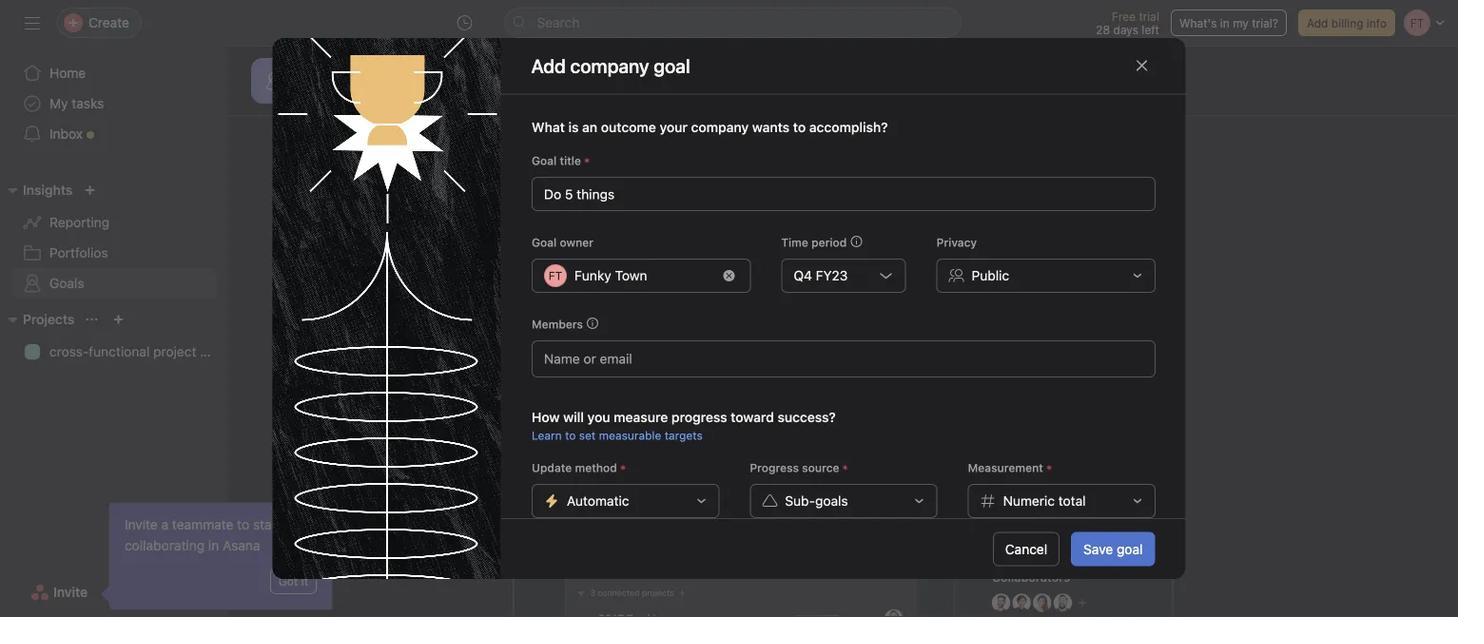 Task type: describe. For each thing, give the bounding box(es) containing it.
add goal
[[816, 338, 871, 354]]

work
[[995, 255, 1029, 274]]

what's
[[1180, 16, 1217, 29]]

goals for sub-goals
[[815, 493, 848, 508]]

goal for goal title
[[531, 154, 556, 167]]

public button
[[936, 258, 1155, 292]]

my workspace
[[312, 58, 436, 80]]

prioritize
[[841, 255, 902, 274]]

cross-
[[49, 344, 89, 360]]

goals
[[49, 275, 84, 291]]

got
[[279, 575, 298, 588]]

period
[[811, 235, 847, 249]]

your inside add company goal dialog
[[659, 119, 687, 135]]

add for add billing info
[[1307, 16, 1329, 29]]

to inside invite a teammate to start collaborating in asana got it
[[237, 517, 249, 533]]

invite a teammate to start collaborating in asana got it
[[125, 517, 308, 588]]

reporting link
[[11, 207, 217, 238]]

numeric total button
[[968, 484, 1155, 518]]

insights element
[[0, 173, 228, 303]]

learn to set measurable targets link
[[531, 428, 702, 442]]

goal for add goal
[[844, 338, 871, 354]]

invite for invite a teammate to start collaborating in asana got it
[[125, 517, 158, 533]]

how
[[531, 409, 559, 425]]

set
[[579, 428, 595, 442]]

goal for save goal
[[1117, 541, 1143, 557]]

top-
[[637, 255, 667, 274]]

cross-functional project plan link
[[11, 337, 226, 367]]

functional
[[89, 344, 150, 360]]

automatic button
[[531, 484, 719, 518]]

insights
[[23, 182, 73, 198]]

title
[[559, 154, 581, 167]]

teams
[[795, 255, 837, 274]]

trial?
[[1252, 16, 1279, 29]]

free trial 28 days left
[[1096, 10, 1160, 36]]

q4 fy23
[[793, 267, 848, 283]]

help
[[761, 255, 791, 274]]

inbox
[[49, 126, 83, 142]]

organization's
[[756, 278, 852, 296]]

project
[[153, 344, 196, 360]]

add for add goal
[[816, 338, 841, 354]]

fy23
[[816, 267, 848, 283]]

to right remove icon
[[744, 255, 757, 274]]

q4
[[793, 267, 812, 283]]

you
[[587, 409, 610, 425]]

cancel
[[1005, 541, 1048, 557]]

time period
[[781, 235, 847, 249]]

save
[[1084, 541, 1113, 557]]

add billing info button
[[1299, 10, 1396, 36]]

teammate
[[172, 517, 234, 533]]

home link
[[11, 58, 217, 88]]

toward success?
[[730, 409, 836, 425]]

my tasks link
[[11, 88, 217, 119]]

time
[[781, 235, 808, 249]]

add goal button
[[804, 329, 883, 363]]

goal for goal owner
[[531, 235, 556, 249]]

measurable
[[599, 428, 661, 442]]

required image for sub-goals
[[839, 462, 851, 473]]

0 horizontal spatial required image
[[581, 154, 592, 166]]

portfolios
[[49, 245, 108, 261]]

privacy
[[936, 235, 977, 249]]

free
[[1112, 10, 1136, 23]]

q4 fy23 button
[[781, 258, 906, 292]]

progress
[[750, 461, 799, 474]]

projects element
[[0, 303, 228, 371]]

add top-level goals to help teams prioritize and connect work to your organization's objectives.
[[606, 255, 1081, 296]]

projects button
[[0, 308, 75, 331]]

home
[[49, 65, 86, 81]]

in inside invite a teammate to start collaborating in asana got it
[[208, 538, 219, 554]]

remove image
[[723, 270, 734, 281]]

cancel button
[[993, 532, 1060, 567]]

goal owner
[[531, 235, 593, 249]]

search
[[537, 15, 580, 30]]

how will you measure progress toward success? learn to set measurable targets
[[531, 409, 836, 442]]

wants
[[752, 119, 789, 135]]

level
[[667, 255, 699, 274]]

progress source
[[750, 461, 839, 474]]

public
[[971, 267, 1009, 283]]

measure
[[613, 409, 668, 425]]

owner
[[559, 235, 593, 249]]

billing
[[1332, 16, 1364, 29]]

what's in my trial?
[[1180, 16, 1279, 29]]

my for my tasks
[[49, 96, 68, 111]]

source
[[802, 461, 839, 474]]



Task type: vqa. For each thing, say whether or not it's contained in the screenshot.
can
no



Task type: locate. For each thing, give the bounding box(es) containing it.
1 horizontal spatial and
[[906, 255, 931, 274]]

learn
[[531, 428, 561, 442]]

start
[[253, 517, 282, 533]]

goal
[[844, 338, 871, 354], [1117, 541, 1143, 557]]

targets
[[664, 428, 702, 442]]

will
[[563, 409, 584, 425]]

0 vertical spatial in
[[1220, 16, 1230, 29]]

my for my goals
[[406, 90, 425, 106]]

to left set
[[565, 428, 576, 442]]

goals for team goals
[[349, 90, 383, 106]]

global element
[[0, 47, 228, 161]]

0 vertical spatial and
[[726, 209, 764, 236]]

measurement
[[968, 461, 1043, 474]]

add left billing
[[1307, 16, 1329, 29]]

1 horizontal spatial my
[[406, 90, 425, 106]]

0 horizontal spatial your
[[659, 119, 687, 135]]

and inside the add top-level goals to help teams prioritize and connect work to your organization's objectives.
[[906, 255, 931, 274]]

goals inside the add top-level goals to help teams prioritize and connect work to your organization's objectives.
[[703, 255, 740, 274]]

1 vertical spatial goal
[[531, 235, 556, 249]]

required image up sub-goals "dropdown button"
[[839, 462, 851, 473]]

1 vertical spatial invite
[[53, 585, 88, 600]]

in inside button
[[1220, 16, 1230, 29]]

days
[[1114, 23, 1139, 36]]

save goal button
[[1071, 532, 1155, 567]]

is
[[568, 119, 578, 135]]

objectives.
[[856, 278, 931, 296]]

add for add top-level goals to help teams prioritize and connect work to your organization's objectives.
[[606, 255, 633, 274]]

goals
[[349, 90, 383, 106], [429, 90, 463, 106], [703, 255, 740, 274], [815, 493, 848, 508]]

team goals link
[[312, 90, 383, 115]]

required image
[[617, 462, 628, 473]]

add company goal
[[531, 54, 690, 77]]

goal
[[531, 154, 556, 167], [531, 235, 556, 249]]

add billing info
[[1307, 16, 1387, 29]]

add company goal dialog
[[273, 38, 1186, 617]]

town
[[615, 267, 647, 283]]

update
[[531, 461, 572, 474]]

insights button
[[0, 179, 73, 202]]

and right set
[[726, 209, 764, 236]]

update method
[[531, 461, 617, 474]]

inbox link
[[11, 119, 217, 149]]

plan
[[200, 344, 226, 360]]

progress
[[671, 409, 727, 425]]

1 vertical spatial your
[[1050, 255, 1081, 274]]

search list box
[[505, 8, 961, 38]]

1 horizontal spatial goal
[[1117, 541, 1143, 557]]

0 horizontal spatial in
[[208, 538, 219, 554]]

in left "my"
[[1220, 16, 1230, 29]]

set and achieve strategic goals
[[687, 209, 1000, 236]]

0 vertical spatial goal
[[531, 154, 556, 167]]

goals link
[[11, 268, 217, 299]]

strategic goals
[[852, 209, 1000, 236]]

1 vertical spatial in
[[208, 538, 219, 554]]

goal inside button
[[1117, 541, 1143, 557]]

goals for my goals
[[429, 90, 463, 106]]

invite inside invite a teammate to start collaborating in asana got it
[[125, 517, 158, 533]]

goal down objectives.
[[844, 338, 871, 354]]

add down search in the left of the page
[[531, 54, 566, 77]]

my goals link
[[406, 90, 463, 115]]

sub-goals button
[[750, 484, 937, 518]]

goal left title at the top of the page
[[531, 154, 556, 167]]

what's in my trial? button
[[1171, 10, 1287, 36]]

add inside the add top-level goals to help teams prioritize and connect work to your organization's objectives.
[[606, 255, 633, 274]]

to inside how will you measure progress toward success? learn to set measurable targets
[[565, 428, 576, 442]]

invite
[[125, 517, 158, 533], [53, 585, 88, 600]]

save goal
[[1084, 541, 1143, 557]]

search button
[[505, 8, 961, 38]]

to
[[744, 255, 757, 274], [1033, 255, 1046, 274], [565, 428, 576, 442], [237, 517, 249, 533]]

0 horizontal spatial my
[[49, 96, 68, 111]]

ft
[[548, 269, 562, 282]]

my
[[1233, 16, 1249, 29]]

outcome
[[601, 119, 656, 135]]

required image down an
[[581, 154, 592, 166]]

funky
[[574, 267, 611, 283]]

0 horizontal spatial goal
[[844, 338, 871, 354]]

0 vertical spatial invite
[[125, 517, 158, 533]]

it
[[301, 575, 308, 588]]

add left top-
[[606, 255, 633, 274]]

set
[[687, 209, 721, 236]]

goal left owner
[[531, 235, 556, 249]]

my tasks
[[49, 96, 104, 111]]

0 vertical spatial goal
[[844, 338, 871, 354]]

company goal
[[570, 54, 690, 77]]

required image
[[581, 154, 592, 166], [839, 462, 851, 473], [1043, 462, 1054, 473]]

0 horizontal spatial invite
[[53, 585, 88, 600]]

company
[[691, 119, 748, 135]]

in
[[1220, 16, 1230, 29], [208, 538, 219, 554]]

Enter goal name text field
[[531, 176, 1155, 211]]

my
[[406, 90, 425, 106], [49, 96, 68, 111]]

1 goal from the top
[[531, 154, 556, 167]]

add down organization's on the right top of the page
[[816, 338, 841, 354]]

1 horizontal spatial in
[[1220, 16, 1230, 29]]

tasks
[[72, 96, 104, 111]]

0 vertical spatial your
[[659, 119, 687, 135]]

to up asana
[[237, 517, 249, 533]]

1 horizontal spatial invite
[[125, 517, 158, 533]]

add for add company goal
[[531, 54, 566, 77]]

method
[[575, 461, 617, 474]]

connect
[[935, 255, 991, 274]]

collaborating
[[125, 538, 205, 554]]

add inside dialog
[[531, 54, 566, 77]]

your right outcome
[[659, 119, 687, 135]]

0 horizontal spatial and
[[726, 209, 764, 236]]

goal title
[[531, 154, 581, 167]]

invite button
[[18, 576, 100, 610]]

reporting
[[49, 215, 110, 230]]

2 goal from the top
[[531, 235, 556, 249]]

asana
[[223, 538, 260, 554]]

your right work
[[1050, 255, 1081, 274]]

your
[[659, 119, 687, 135], [1050, 255, 1081, 274]]

invite inside button
[[53, 585, 88, 600]]

cross-functional project plan
[[49, 344, 226, 360]]

goal inside button
[[844, 338, 871, 354]]

to accomplish?
[[793, 119, 888, 135]]

members
[[531, 317, 583, 331]]

what
[[531, 119, 565, 135]]

to right work
[[1033, 255, 1046, 274]]

portfolios link
[[11, 238, 217, 268]]

in down teammate
[[208, 538, 219, 554]]

invite for invite
[[53, 585, 88, 600]]

automatic
[[567, 493, 629, 508]]

sub-
[[785, 493, 815, 508]]

team goals
[[312, 90, 383, 106]]

achieve
[[769, 209, 847, 236]]

your inside the add top-level goals to help teams prioritize and connect work to your organization's objectives.
[[1050, 255, 1081, 274]]

and up objectives.
[[906, 255, 931, 274]]

1 horizontal spatial your
[[1050, 255, 1081, 274]]

my left the "tasks"
[[49, 96, 68, 111]]

close this dialog image
[[1135, 58, 1150, 73]]

info
[[1367, 16, 1387, 29]]

a
[[161, 517, 169, 533]]

got it button
[[270, 568, 317, 595]]

hide sidebar image
[[25, 15, 40, 30]]

goal right save
[[1117, 541, 1143, 557]]

sub-goals
[[785, 493, 848, 508]]

1 vertical spatial and
[[906, 255, 931, 274]]

my goals
[[406, 90, 463, 106]]

required image for numeric total
[[1043, 462, 1054, 473]]

my down "my workspace"
[[406, 90, 425, 106]]

Name or email text field
[[544, 347, 646, 370]]

total
[[1058, 493, 1086, 508]]

goals inside "dropdown button"
[[815, 493, 848, 508]]

required image up numeric total at the bottom of the page
[[1043, 462, 1054, 473]]

1 horizontal spatial required image
[[839, 462, 851, 473]]

what is an outcome your company wants to accomplish?
[[531, 119, 888, 135]]

1 vertical spatial goal
[[1117, 541, 1143, 557]]

invite a teammate to start collaborating in asana tooltip
[[104, 503, 332, 610]]

my inside global element
[[49, 96, 68, 111]]

2 horizontal spatial required image
[[1043, 462, 1054, 473]]



